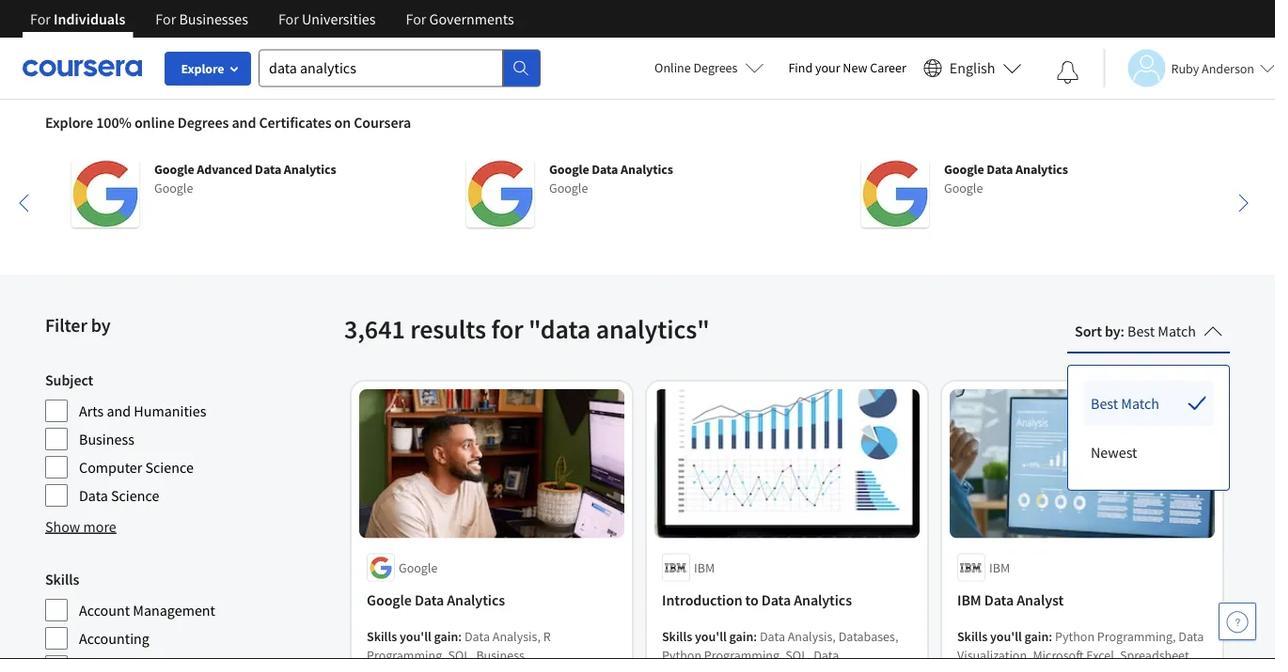 Task type: describe. For each thing, give the bounding box(es) containing it.
skills inside skills group
[[45, 570, 79, 589]]

2 skills you'll gain : from the left
[[662, 628, 760, 645]]

data analysis, databases, python programming, sql, dat
[[662, 628, 898, 659]]

business
[[79, 430, 134, 449]]

filter
[[45, 314, 87, 337]]

results
[[410, 313, 486, 346]]

data inside data analysis, databases, python programming, sql, dat
[[760, 628, 785, 645]]

3 google image from the left
[[861, 160, 929, 228]]

to
[[745, 591, 759, 610]]

data inside subject group
[[79, 486, 108, 505]]

science for computer science
[[145, 458, 194, 477]]

you'll for google
[[400, 628, 431, 645]]

: down analyst
[[1049, 628, 1052, 645]]

google data analytics
[[367, 591, 505, 610]]

coursera image
[[23, 53, 142, 83]]

explore
[[45, 113, 93, 132]]

2 google image from the left
[[466, 160, 534, 228]]

show
[[45, 517, 80, 536]]

degrees
[[178, 113, 229, 132]]

subject group
[[45, 369, 333, 508]]

and inside subject group
[[107, 402, 131, 420]]

programming,
[[704, 647, 783, 659]]

show notifications image
[[1057, 61, 1079, 84]]

more
[[83, 517, 116, 536]]

computer
[[79, 458, 142, 477]]

2 you'll from the left
[[695, 628, 727, 645]]

data science
[[79, 486, 159, 505]]

analytics"
[[596, 313, 710, 346]]

online
[[134, 113, 175, 132]]

sort by : best match
[[1075, 322, 1196, 340]]

google data analytics google for 1st google image from the right
[[944, 161, 1068, 197]]

skills down ibm data analyst
[[957, 628, 988, 645]]

1 horizontal spatial best
[[1128, 322, 1155, 340]]

google data analytics link
[[367, 589, 617, 612]]

filter by
[[45, 314, 110, 337]]

best inside list box
[[1091, 394, 1118, 413]]

: right sort
[[1121, 322, 1125, 340]]

newest
[[1091, 443, 1137, 462]]

1 horizontal spatial ibm
[[957, 591, 981, 610]]

account
[[79, 601, 130, 620]]

0 vertical spatial match
[[1158, 322, 1196, 340]]

universities
[[302, 9, 376, 28]]

new
[[843, 59, 868, 76]]

computer science
[[79, 458, 194, 477]]

analytics inside google advanced data analytics google
[[284, 161, 336, 178]]

humanities
[[134, 402, 206, 420]]

by for filter
[[91, 314, 110, 337]]

skills group
[[45, 568, 333, 659]]

skills you'll gain : for google
[[367, 628, 465, 645]]

google data analytics google for second google image from the right
[[549, 161, 673, 197]]

you'll for ibm
[[990, 628, 1022, 645]]

best match
[[1091, 394, 1160, 413]]

science for data science
[[111, 486, 159, 505]]

2 gain from the left
[[729, 628, 754, 645]]

1 google image from the left
[[71, 160, 139, 228]]

3,641 results for "data analytics"
[[344, 313, 710, 346]]

for for governments
[[406, 9, 426, 28]]

"data
[[529, 313, 591, 346]]

explore 100% online degrees and certificates on coursera
[[45, 113, 411, 132]]

accounting
[[79, 629, 149, 648]]

find
[[788, 59, 813, 76]]

sql,
[[786, 647, 811, 659]]

show more button
[[45, 515, 116, 538]]

introduction
[[662, 591, 742, 610]]

skills down google data analytics
[[367, 628, 397, 645]]

advanced
[[197, 161, 252, 178]]



Task type: vqa. For each thing, say whether or not it's contained in the screenshot.
FOR INDIVIDUALS
yes



Task type: locate. For each thing, give the bounding box(es) containing it.
1 horizontal spatial by
[[1105, 322, 1121, 340]]

ibm for introduction
[[694, 559, 715, 576]]

:
[[1121, 322, 1125, 340], [458, 628, 462, 645], [754, 628, 757, 645], [1049, 628, 1052, 645]]

governments
[[429, 9, 514, 28]]

1 for from the left
[[30, 9, 51, 28]]

you'll down google data analytics
[[400, 628, 431, 645]]

arts and humanities
[[79, 402, 206, 420]]

banner navigation
[[15, 0, 529, 38]]

by for sort
[[1105, 322, 1121, 340]]

gain for google
[[434, 628, 458, 645]]

find your new career
[[788, 59, 906, 76]]

for businesses
[[155, 9, 248, 28]]

ibm up ibm data analyst
[[989, 559, 1010, 576]]

1 vertical spatial best
[[1091, 394, 1118, 413]]

2 horizontal spatial gain
[[1025, 628, 1049, 645]]

your
[[815, 59, 840, 76]]

for left individuals
[[30, 9, 51, 28]]

2 google data analytics google from the left
[[944, 161, 1068, 197]]

gain up 'programming,'
[[729, 628, 754, 645]]

businesses
[[179, 9, 248, 28]]

3 you'll from the left
[[990, 628, 1022, 645]]

3 for from the left
[[278, 9, 299, 28]]

0 horizontal spatial best
[[1091, 394, 1118, 413]]

for universities
[[278, 9, 376, 28]]

0 vertical spatial and
[[232, 113, 256, 132]]

account management
[[79, 601, 215, 620]]

100%
[[96, 113, 132, 132]]

0 horizontal spatial and
[[107, 402, 131, 420]]

1 horizontal spatial you'll
[[695, 628, 727, 645]]

gain
[[434, 628, 458, 645], [729, 628, 754, 645], [1025, 628, 1049, 645]]

science
[[145, 458, 194, 477], [111, 486, 159, 505]]

: up 'programming,'
[[754, 628, 757, 645]]

1 gain from the left
[[434, 628, 458, 645]]

arts
[[79, 402, 104, 420]]

by right filter
[[91, 314, 110, 337]]

3,641
[[344, 313, 405, 346]]

ibm data analyst
[[957, 591, 1064, 610]]

for for universities
[[278, 9, 299, 28]]

you'll
[[400, 628, 431, 645], [695, 628, 727, 645], [990, 628, 1022, 645]]

best right sort
[[1128, 322, 1155, 340]]

on
[[334, 113, 351, 132]]

match right sort
[[1158, 322, 1196, 340]]

and right arts
[[107, 402, 131, 420]]

1 vertical spatial and
[[107, 402, 131, 420]]

introduction to data analytics link
[[662, 589, 912, 612]]

0 horizontal spatial google image
[[71, 160, 139, 228]]

1 vertical spatial science
[[111, 486, 159, 505]]

skills
[[45, 570, 79, 589], [367, 628, 397, 645], [662, 628, 692, 645], [957, 628, 988, 645]]

individuals
[[54, 9, 125, 28]]

english button
[[916, 38, 1029, 99]]

certificates
[[259, 113, 332, 132]]

coursera
[[354, 113, 411, 132]]

0 horizontal spatial by
[[91, 314, 110, 337]]

2 horizontal spatial google image
[[861, 160, 929, 228]]

ibm up introduction
[[694, 559, 715, 576]]

for for individuals
[[30, 9, 51, 28]]

subject
[[45, 371, 93, 389]]

skills up python
[[662, 628, 692, 645]]

1 vertical spatial match
[[1121, 394, 1160, 413]]

1 you'll from the left
[[400, 628, 431, 645]]

gain down analyst
[[1025, 628, 1049, 645]]

by
[[91, 314, 110, 337], [1105, 322, 1121, 340]]

and
[[232, 113, 256, 132], [107, 402, 131, 420]]

for governments
[[406, 9, 514, 28]]

best
[[1128, 322, 1155, 340], [1091, 394, 1118, 413]]

0 vertical spatial best
[[1128, 322, 1155, 340]]

you'll down ibm data analyst
[[990, 628, 1022, 645]]

google data analytics google
[[549, 161, 673, 197], [944, 161, 1068, 197]]

career
[[870, 59, 906, 76]]

skills you'll gain :
[[367, 628, 465, 645], [662, 628, 760, 645], [957, 628, 1055, 645]]

ibm data analyst link
[[957, 589, 1207, 612]]

for for businesses
[[155, 9, 176, 28]]

data
[[255, 161, 281, 178], [592, 161, 618, 178], [987, 161, 1013, 178], [79, 486, 108, 505], [415, 591, 444, 610], [762, 591, 791, 610], [984, 591, 1014, 610], [760, 628, 785, 645]]

help center image
[[1226, 610, 1249, 633]]

for
[[30, 9, 51, 28], [155, 9, 176, 28], [278, 9, 299, 28], [406, 9, 426, 28]]

analytics
[[284, 161, 336, 178], [621, 161, 673, 178], [1016, 161, 1068, 178], [447, 591, 505, 610], [794, 591, 852, 610]]

skills up account
[[45, 570, 79, 589]]

best up newest
[[1091, 394, 1118, 413]]

0 horizontal spatial skills you'll gain :
[[367, 628, 465, 645]]

skills you'll gain : for ibm
[[957, 628, 1055, 645]]

3 skills you'll gain : from the left
[[957, 628, 1055, 645]]

python
[[662, 647, 702, 659]]

show more
[[45, 517, 116, 536]]

1 horizontal spatial google data analytics google
[[944, 161, 1068, 197]]

match up newest
[[1121, 394, 1160, 413]]

0 horizontal spatial ibm
[[694, 559, 715, 576]]

for
[[491, 313, 523, 346]]

match
[[1158, 322, 1196, 340], [1121, 394, 1160, 413]]

1 horizontal spatial gain
[[729, 628, 754, 645]]

1 horizontal spatial google image
[[466, 160, 534, 228]]

gain down google data analytics
[[434, 628, 458, 645]]

google
[[154, 161, 194, 178], [549, 161, 589, 178], [944, 161, 984, 178], [154, 180, 193, 197], [549, 180, 588, 197], [944, 180, 983, 197], [399, 559, 438, 576], [367, 591, 412, 610]]

list box
[[1068, 366, 1229, 490]]

and right degrees
[[232, 113, 256, 132]]

0 horizontal spatial google data analytics google
[[549, 161, 673, 197]]

1 skills you'll gain : from the left
[[367, 628, 465, 645]]

find your new career link
[[779, 56, 916, 80]]

0 horizontal spatial you'll
[[400, 628, 431, 645]]

databases,
[[839, 628, 898, 645]]

4 for from the left
[[406, 9, 426, 28]]

data inside google advanced data analytics google
[[255, 161, 281, 178]]

1 google data analytics google from the left
[[549, 161, 673, 197]]

introduction to data analytics
[[662, 591, 852, 610]]

analyst
[[1017, 591, 1064, 610]]

: down google data analytics
[[458, 628, 462, 645]]

analysis,
[[788, 628, 836, 645]]

2 horizontal spatial you'll
[[990, 628, 1022, 645]]

for individuals
[[30, 9, 125, 28]]

skills you'll gain : up python
[[662, 628, 760, 645]]

science down "computer science"
[[111, 486, 159, 505]]

1 horizontal spatial skills you'll gain :
[[662, 628, 760, 645]]

1 horizontal spatial and
[[232, 113, 256, 132]]

2 for from the left
[[155, 9, 176, 28]]

google advanced data analytics google
[[154, 161, 336, 197]]

0 horizontal spatial gain
[[434, 628, 458, 645]]

for left governments
[[406, 9, 426, 28]]

google image
[[71, 160, 139, 228], [466, 160, 534, 228], [861, 160, 929, 228]]

skills you'll gain : down ibm data analyst
[[957, 628, 1055, 645]]

None search field
[[259, 49, 541, 87]]

you'll up python
[[695, 628, 727, 645]]

ibm
[[694, 559, 715, 576], [989, 559, 1010, 576], [957, 591, 981, 610]]

gain for ibm
[[1025, 628, 1049, 645]]

management
[[133, 601, 215, 620]]

list box containing best match
[[1068, 366, 1229, 490]]

for left businesses
[[155, 9, 176, 28]]

ibm left analyst
[[957, 591, 981, 610]]

by right sort
[[1105, 322, 1121, 340]]

sort
[[1075, 322, 1102, 340]]

english
[[950, 59, 995, 78]]

0 vertical spatial science
[[145, 458, 194, 477]]

ibm for ibm
[[989, 559, 1010, 576]]

2 horizontal spatial ibm
[[989, 559, 1010, 576]]

3 gain from the left
[[1025, 628, 1049, 645]]

2 horizontal spatial skills you'll gain :
[[957, 628, 1055, 645]]

science down the humanities
[[145, 458, 194, 477]]

skills you'll gain : down google data analytics
[[367, 628, 465, 645]]

for left universities at the top left
[[278, 9, 299, 28]]



